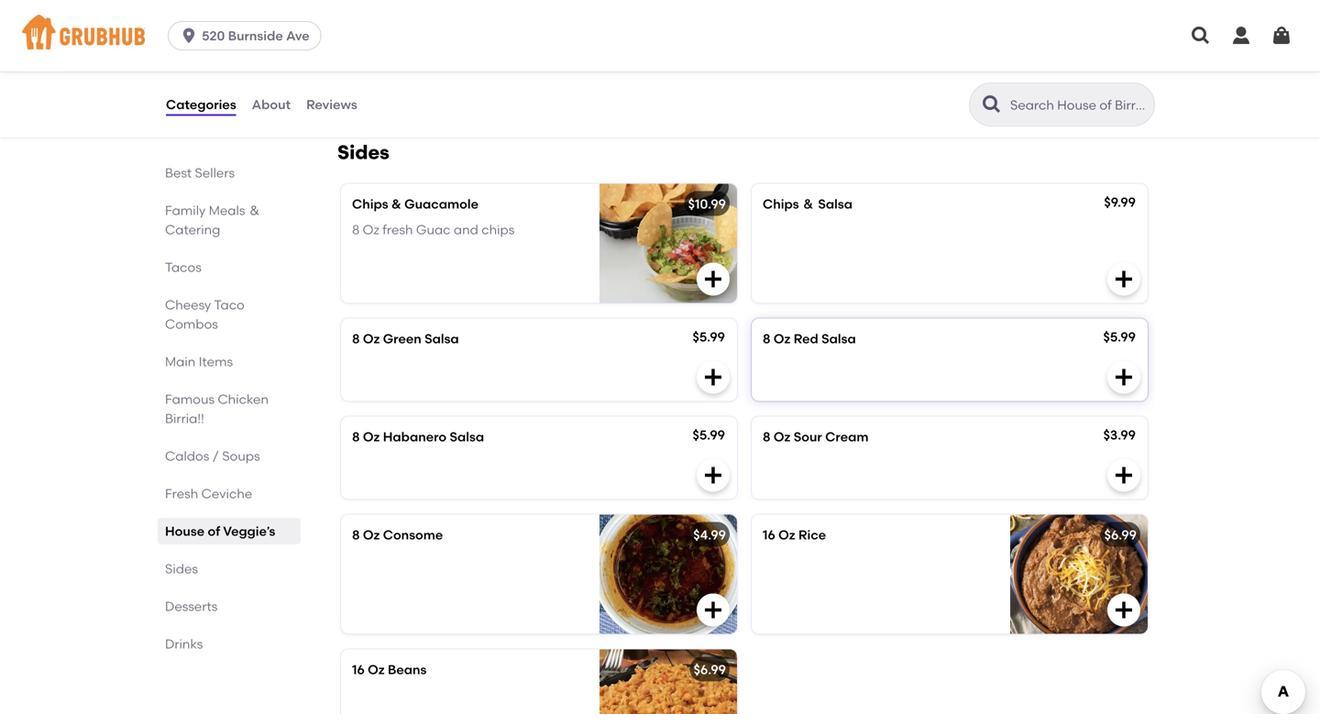 Task type: vqa. For each thing, say whether or not it's contained in the screenshot.
Chips ＆ Salsa at the right top
yes



Task type: locate. For each thing, give the bounding box(es) containing it.
0 horizontal spatial 16
[[352, 662, 365, 678]]

chips left &
[[352, 196, 389, 212]]

famous chicken birria!!
[[165, 392, 269, 427]]

2 chips from the left
[[763, 196, 800, 212]]

oz for green
[[363, 331, 380, 347]]

chips
[[352, 196, 389, 212], [763, 196, 800, 212]]

beans
[[352, 78, 391, 94]]

$6.99 for beans
[[694, 662, 726, 678]]

sides down cream,
[[338, 141, 390, 164]]

and down onions,
[[516, 59, 540, 75]]

16
[[763, 527, 776, 543], [352, 662, 365, 678]]

chips
[[482, 222, 515, 238]]

cheese,
[[472, 78, 520, 94]]

1 vertical spatial of
[[208, 524, 220, 539]]

burnside
[[228, 28, 283, 44]]

salsa for 8 oz green salsa
[[425, 331, 459, 347]]

fresh ceviche
[[165, 486, 252, 502]]

guacamole
[[405, 196, 479, 212]]

1 horizontal spatial 16
[[763, 527, 776, 543]]

oz left rice
[[779, 527, 796, 543]]

ave
[[286, 28, 310, 44]]

chicken
[[218, 392, 269, 407]]

oz for rice
[[779, 527, 796, 543]]

8 oz fresh guac and chips
[[352, 222, 515, 238]]

1 vertical spatial 16
[[352, 662, 365, 678]]

main navigation navigation
[[0, 0, 1321, 72]]

and
[[516, 59, 540, 75], [454, 222, 479, 238]]

0 horizontal spatial of
[[208, 524, 220, 539]]

1 horizontal spatial sides
[[338, 141, 390, 164]]

1 horizontal spatial and
[[516, 59, 540, 75]]

1 vertical spatial and
[[454, 222, 479, 238]]

oz left green
[[363, 331, 380, 347]]

taco
[[214, 297, 245, 313]]

family meals ＆ catering
[[165, 203, 261, 238]]

svg image
[[1191, 25, 1213, 47], [1231, 25, 1253, 47], [180, 27, 198, 45], [703, 268, 725, 290], [1114, 268, 1136, 290], [703, 366, 725, 388], [703, 599, 725, 621]]

salsa for 8 oz habanero salsa
[[450, 429, 484, 445]]

1 horizontal spatial $6.99
[[1105, 527, 1137, 543]]

0 horizontal spatial chips
[[352, 196, 389, 212]]

8 oz consome
[[352, 527, 443, 543]]

categories
[[166, 97, 236, 112]]

hob wet veggie burrito image
[[600, 0, 737, 103]]

of right house
[[208, 524, 220, 539]]

habanero
[[383, 429, 447, 445]]

salsa for 8 oz red salsa
[[822, 331, 856, 347]]

reviews button
[[306, 72, 358, 138]]

oz left fresh
[[363, 222, 380, 238]]

8 left green
[[352, 331, 360, 347]]

beans
[[388, 662, 427, 678]]

0 vertical spatial of
[[397, 41, 410, 56]]

oz left beans
[[368, 662, 385, 678]]

fresh
[[383, 222, 413, 238]]

8
[[352, 222, 360, 238], [352, 331, 360, 347], [763, 331, 771, 347], [352, 429, 360, 445], [763, 429, 771, 445], [352, 527, 360, 543]]

0 horizontal spatial sides
[[165, 561, 198, 577]]

svg image for 8 oz habanero salsa
[[703, 464, 725, 486]]

oz left habanero
[[363, 429, 380, 445]]

consome
[[383, 527, 443, 543]]

oz left consome
[[363, 527, 380, 543]]

chips ＆ salsa
[[763, 196, 853, 212]]

with
[[443, 78, 469, 94]]

chips right $10.99
[[763, 196, 800, 212]]

main items
[[165, 354, 233, 370]]

red
[[794, 331, 819, 347]]

grande wet veggie burrito your choice of yummy sauce onions, cilantro, bell peppers, rice and beans topped with cheese, sour cream, avocado or guac! button
[[341, 0, 737, 112]]

grande
[[352, 22, 400, 38]]

1 horizontal spatial chips
[[763, 196, 800, 212]]

yummy
[[413, 41, 459, 56]]

of
[[397, 41, 410, 56], [208, 524, 220, 539]]

8 for 8 oz consome
[[352, 527, 360, 543]]

16 left rice
[[763, 527, 776, 543]]

wet
[[403, 22, 428, 38]]

of down wet
[[397, 41, 410, 56]]

oz left sour
[[774, 429, 791, 445]]

bell
[[406, 59, 428, 75]]

sides
[[338, 141, 390, 164], [165, 561, 198, 577]]

8 left red
[[763, 331, 771, 347]]

1 horizontal spatial of
[[397, 41, 410, 56]]

oz for fresh
[[363, 222, 380, 238]]

1 vertical spatial sides
[[165, 561, 198, 577]]

svg image inside main navigation navigation
[[1271, 25, 1293, 47]]

$10.99
[[689, 196, 726, 212]]

8 oz red salsa
[[763, 331, 856, 347]]

8 left sour
[[763, 429, 771, 445]]

0 vertical spatial sides
[[338, 141, 390, 164]]

8 for 8 oz green salsa
[[352, 331, 360, 347]]

oz left red
[[774, 331, 791, 347]]

520 burnside ave button
[[168, 21, 329, 50]]

0 horizontal spatial ＆
[[248, 203, 261, 218]]

＆
[[803, 196, 815, 212], [248, 203, 261, 218]]

salsa
[[819, 196, 853, 212], [425, 331, 459, 347], [822, 331, 856, 347], [450, 429, 484, 445]]

topped
[[394, 78, 440, 94]]

0 vertical spatial and
[[516, 59, 540, 75]]

8 left consome
[[352, 527, 360, 543]]

and left chips
[[454, 222, 479, 238]]

oz for habanero
[[363, 429, 380, 445]]

0 horizontal spatial and
[[454, 222, 479, 238]]

16 oz rice
[[763, 527, 827, 543]]

16 left beans
[[352, 662, 365, 678]]

oz for sour
[[774, 429, 791, 445]]

sides down house
[[165, 561, 198, 577]]

520 burnside ave
[[202, 28, 310, 44]]

0 vertical spatial $6.99
[[1105, 527, 1137, 543]]

1 chips from the left
[[352, 196, 389, 212]]

svg image
[[1271, 25, 1293, 47], [1114, 366, 1136, 388], [703, 464, 725, 486], [1114, 464, 1136, 486], [1114, 599, 1136, 621]]

$5.99 for 8 oz sour cream
[[693, 427, 726, 443]]

$6.99
[[1105, 527, 1137, 543], [694, 662, 726, 678]]

16 oz beans image
[[600, 650, 737, 715]]

search icon image
[[981, 94, 1003, 116]]

8 left fresh
[[352, 222, 360, 238]]

oz
[[363, 222, 380, 238], [363, 331, 380, 347], [774, 331, 791, 347], [363, 429, 380, 445], [774, 429, 791, 445], [363, 527, 380, 543], [779, 527, 796, 543], [368, 662, 385, 678]]

svg image inside 520 burnside ave button
[[180, 27, 198, 45]]

drinks
[[165, 637, 203, 652]]

0 horizontal spatial $6.99
[[694, 662, 726, 678]]

burrito
[[476, 22, 518, 38]]

chips for chips ＆ salsa
[[763, 196, 800, 212]]

famous
[[165, 392, 215, 407]]

0 vertical spatial 16
[[763, 527, 776, 543]]

sellers
[[195, 165, 235, 181]]

veggie's
[[223, 524, 276, 539]]

$5.99
[[693, 329, 726, 345], [1104, 329, 1136, 345], [693, 427, 726, 443]]

guac!
[[474, 97, 509, 112]]

8 left habanero
[[352, 429, 360, 445]]

cheesy taco combos
[[165, 297, 245, 332]]

house of veggie's
[[165, 524, 276, 539]]

$4.99
[[694, 527, 726, 543]]

catering
[[165, 222, 220, 238]]

1 vertical spatial $6.99
[[694, 662, 726, 678]]

about button
[[251, 72, 292, 138]]

8 oz habanero salsa
[[352, 429, 484, 445]]



Task type: describe. For each thing, give the bounding box(es) containing it.
svg image for 8 oz red salsa
[[1114, 366, 1136, 388]]

and inside grande wet veggie burrito your choice of yummy sauce onions, cilantro, bell peppers, rice and beans topped with cheese, sour cream, avocado or guac!
[[516, 59, 540, 75]]

oz for beans
[[368, 662, 385, 678]]

combos
[[165, 316, 218, 332]]

$6.99 for rice
[[1105, 527, 1137, 543]]

1 horizontal spatial ＆
[[803, 196, 815, 212]]

soups
[[222, 449, 260, 464]]

sour
[[523, 78, 550, 94]]

/
[[212, 449, 219, 464]]

peppers,
[[431, 59, 486, 75]]

520
[[202, 28, 225, 44]]

16 for 16 oz beans
[[352, 662, 365, 678]]

family
[[165, 203, 206, 218]]

rice
[[799, 527, 827, 543]]

ceviche
[[201, 486, 252, 502]]

your
[[521, 22, 548, 38]]

oz for red
[[774, 331, 791, 347]]

$3.99
[[1104, 427, 1136, 443]]

sour
[[794, 429, 823, 445]]

&
[[392, 196, 402, 212]]

or
[[458, 97, 471, 112]]

cream,
[[352, 97, 396, 112]]

fresh
[[165, 486, 198, 502]]

chips & guacamole image
[[600, 184, 737, 303]]

16 oz beans
[[352, 662, 427, 678]]

birria!!
[[165, 411, 204, 427]]

grande wet veggie burrito your choice of yummy sauce onions, cilantro, bell peppers, rice and beans topped with cheese, sour cream, avocado or guac!
[[352, 22, 550, 112]]

8 for 8 oz habanero salsa
[[352, 429, 360, 445]]

best
[[165, 165, 192, 181]]

$9.99
[[1105, 194, 1136, 210]]

8 oz sour cream
[[763, 429, 869, 445]]

tacos
[[165, 260, 202, 275]]

avocado
[[399, 97, 455, 112]]

$5.99 for 8 oz red salsa
[[693, 329, 726, 345]]

reviews
[[306, 97, 358, 112]]

Search House of Birria  search field
[[1009, 96, 1149, 114]]

caldos / soups
[[165, 449, 260, 464]]

8 oz consome image
[[600, 515, 737, 634]]

meals
[[209, 203, 245, 218]]

＆ inside the family meals ＆ catering
[[248, 203, 261, 218]]

guac
[[416, 222, 451, 238]]

sauce
[[462, 41, 499, 56]]

chips for chips & guacamole
[[352, 196, 389, 212]]

cheesy
[[165, 297, 211, 313]]

of inside grande wet veggie burrito your choice of yummy sauce onions, cilantro, bell peppers, rice and beans topped with cheese, sour cream, avocado or guac!
[[397, 41, 410, 56]]

green
[[383, 331, 422, 347]]

house
[[165, 524, 205, 539]]

8 oz green salsa
[[352, 331, 459, 347]]

8 for 8 oz fresh guac and chips
[[352, 222, 360, 238]]

cream
[[826, 429, 869, 445]]

categories button
[[165, 72, 237, 138]]

desserts
[[165, 599, 218, 615]]

veggie
[[431, 22, 473, 38]]

16 oz rice image
[[1011, 515, 1148, 634]]

oz for consome
[[363, 527, 380, 543]]

svg image for 8 oz sour cream
[[1114, 464, 1136, 486]]

chips & guacamole
[[352, 196, 479, 212]]

about
[[252, 97, 291, 112]]

main
[[165, 354, 196, 370]]

items
[[199, 354, 233, 370]]

svg image for 16 oz rice
[[1114, 599, 1136, 621]]

caldos
[[165, 449, 209, 464]]

16 for 16 oz rice
[[763, 527, 776, 543]]

8 for 8 oz sour cream
[[763, 429, 771, 445]]

onions,
[[502, 41, 546, 56]]

cilantro,
[[352, 59, 403, 75]]

choice
[[352, 41, 394, 56]]

8 for 8 oz red salsa
[[763, 331, 771, 347]]

rice
[[489, 59, 513, 75]]

best sellers
[[165, 165, 235, 181]]



